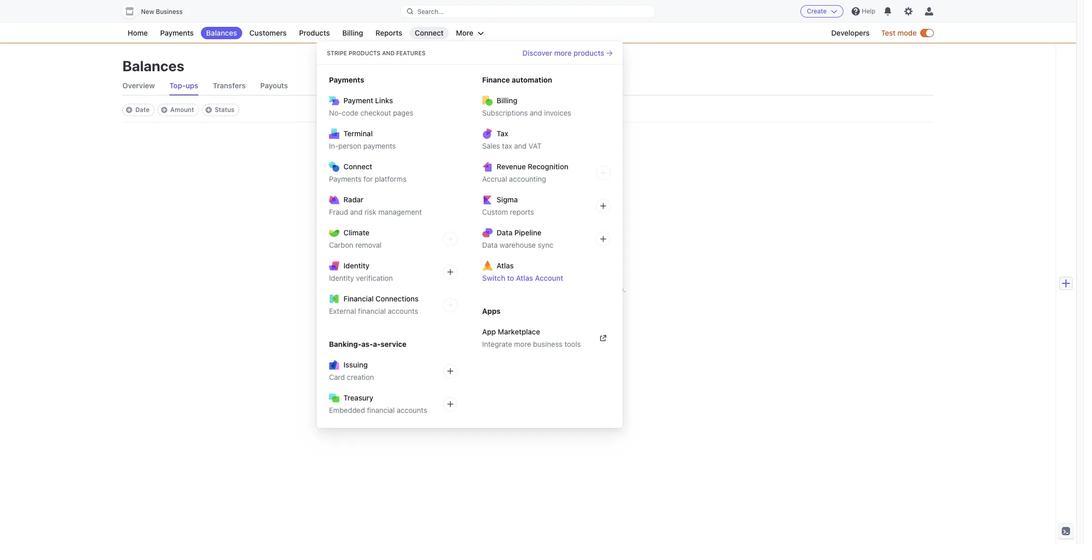 Task type: describe. For each thing, give the bounding box(es) containing it.
Search… search field
[[401, 5, 655, 18]]

data pipeline
[[497, 228, 542, 237]]

for
[[364, 175, 373, 183]]

2 horizontal spatial ups
[[488, 269, 506, 281]]

payments for platforms
[[329, 175, 407, 183]]

ups inside tab list
[[186, 81, 198, 90]]

you
[[493, 285, 505, 294]]

pipeline
[[515, 228, 542, 237]]

payments
[[364, 142, 396, 150]]

customers
[[250, 28, 287, 37]]

removal
[[356, 241, 382, 250]]

your
[[531, 285, 545, 294]]

top-
[[468, 269, 488, 281]]

card
[[329, 373, 345, 382]]

identity for identity
[[344, 262, 370, 270]]

revenue
[[497, 162, 526, 171]]

carbon removal
[[329, 241, 382, 250]]

home link
[[123, 27, 153, 39]]

help
[[863, 7, 876, 15]]

accounts for external financial accounts
[[388, 307, 419, 316]]

Search… text field
[[401, 5, 655, 18]]

test data
[[524, 44, 553, 50]]

payouts
[[260, 81, 288, 90]]

external
[[329, 307, 356, 316]]

no-code checkout pages
[[329, 109, 414, 117]]

new business
[[141, 8, 183, 16]]

payments link
[[155, 27, 199, 39]]

financial
[[344, 295, 374, 303]]

1 horizontal spatial ups
[[446, 285, 458, 294]]

as-
[[362, 340, 373, 349]]

issuing
[[344, 361, 368, 370]]

data for data pipeline
[[497, 228, 513, 237]]

more button
[[451, 27, 489, 39]]

date
[[135, 106, 150, 114]]

0 vertical spatial atlas
[[497, 262, 514, 270]]

embedded
[[329, 406, 365, 415]]

discover more products link
[[523, 48, 613, 58]]

0 vertical spatial more
[[555, 48, 572, 57]]

warehouse
[[500, 241, 536, 250]]

mode
[[898, 28, 917, 37]]

accrual accounting
[[483, 175, 547, 183]]

products link
[[294, 27, 335, 39]]

service
[[381, 340, 407, 349]]

balances link
[[201, 27, 242, 39]]

reports link
[[371, 27, 408, 39]]

tab list containing overview
[[123, 76, 934, 96]]

learn more link
[[430, 297, 477, 307]]

finance automation
[[483, 75, 553, 84]]

more inside app marketplace integrate more business tools
[[514, 340, 532, 349]]

more
[[456, 28, 474, 37]]

data for data warehouse sync
[[483, 241, 498, 250]]

integrate
[[483, 340, 513, 349]]

tax
[[497, 129, 509, 138]]

fraud
[[329, 208, 348, 217]]

top- inside top-ups link
[[170, 81, 186, 90]]

invoices
[[545, 109, 572, 117]]

add
[[507, 285, 520, 294]]

1 horizontal spatial products
[[349, 50, 381, 56]]

more inside no test top-ups top-ups are funds you add to your stripe account balance. learn more
[[451, 297, 469, 306]]

accounting
[[509, 175, 547, 183]]

connect link
[[410, 27, 449, 39]]

top- inside no test top-ups top-ups are funds you add to your stripe account balance. learn more
[[430, 285, 446, 294]]

code
[[342, 109, 359, 117]]

account
[[535, 274, 564, 283]]

features
[[397, 50, 426, 56]]

developers
[[832, 28, 870, 37]]

0 vertical spatial payments
[[160, 28, 194, 37]]

finance
[[483, 75, 510, 84]]

accrual
[[483, 175, 508, 183]]

funds
[[473, 285, 491, 294]]

balance.
[[598, 285, 626, 294]]

fraud and risk management
[[329, 208, 422, 217]]

revenue recognition
[[497, 162, 569, 171]]

1 vertical spatial payments
[[329, 75, 365, 84]]

billing link
[[337, 27, 369, 39]]

automation
[[512, 75, 553, 84]]

transfers link
[[213, 76, 246, 95]]

notifications image
[[884, 7, 893, 16]]

0 horizontal spatial to
[[508, 274, 514, 283]]

new business button
[[123, 4, 193, 19]]

1 horizontal spatial connect
[[415, 28, 444, 37]]

0 vertical spatial balances
[[206, 28, 237, 37]]

and down radar on the top of the page
[[350, 208, 363, 217]]

and down reports link
[[382, 50, 395, 56]]

banking-
[[329, 340, 362, 349]]

app marketplace integrate more business tools
[[483, 328, 581, 349]]

account
[[569, 285, 596, 294]]



Task type: locate. For each thing, give the bounding box(es) containing it.
data
[[539, 44, 553, 50]]

card creation
[[329, 373, 374, 382]]

add date image
[[126, 107, 132, 113]]

creation
[[347, 373, 374, 382]]

custom reports
[[483, 208, 534, 217]]

1 vertical spatial data
[[483, 241, 498, 250]]

test
[[524, 44, 538, 50]]

transfers
[[213, 81, 246, 90]]

0 vertical spatial products
[[299, 28, 330, 37]]

1 vertical spatial ups
[[488, 269, 506, 281]]

products
[[574, 48, 605, 57]]

financial for external
[[358, 307, 386, 316]]

connect up payments for platforms
[[344, 162, 373, 171]]

treasury
[[344, 394, 374, 403]]

connect
[[415, 28, 444, 37], [344, 162, 373, 171]]

1 vertical spatial top-
[[430, 285, 446, 294]]

0 horizontal spatial ups
[[186, 81, 198, 90]]

payouts link
[[260, 76, 288, 95]]

in-
[[329, 142, 339, 150]]

amount
[[170, 106, 194, 114]]

financial for embedded
[[367, 406, 395, 415]]

atlas up the switch
[[497, 262, 514, 270]]

switch
[[483, 274, 506, 283]]

no-
[[329, 109, 342, 117]]

and left invoices
[[530, 109, 543, 117]]

person
[[339, 142, 362, 150]]

add status image
[[206, 107, 212, 113]]

1 horizontal spatial atlas
[[516, 274, 533, 283]]

platforms
[[375, 175, 407, 183]]

data warehouse sync
[[483, 241, 554, 250]]

connect down the search…
[[415, 28, 444, 37]]

2 horizontal spatial more
[[555, 48, 572, 57]]

balances up overview
[[123, 57, 184, 74]]

products down billing link
[[349, 50, 381, 56]]

0 horizontal spatial billing
[[343, 28, 363, 37]]

1 vertical spatial to
[[522, 285, 529, 294]]

identity for identity verification
[[329, 274, 354, 283]]

pages
[[393, 109, 414, 117]]

financial down financial connections on the left bottom of the page
[[358, 307, 386, 316]]

1 vertical spatial identity
[[329, 274, 354, 283]]

test mode
[[882, 28, 917, 37]]

0 horizontal spatial connect
[[344, 162, 373, 171]]

overview link
[[123, 76, 155, 95]]

billing
[[343, 28, 363, 37], [497, 96, 518, 105]]

top- up learn
[[430, 285, 446, 294]]

0 horizontal spatial stripe
[[327, 50, 347, 56]]

custom
[[483, 208, 508, 217]]

data
[[497, 228, 513, 237], [483, 241, 498, 250]]

more right data
[[555, 48, 572, 57]]

0 horizontal spatial top-
[[170, 81, 186, 90]]

2 vertical spatial ups
[[446, 285, 458, 294]]

embedded financial accounts
[[329, 406, 428, 415]]

identity
[[344, 262, 370, 270], [329, 274, 354, 283]]

discover
[[523, 48, 553, 57]]

1 horizontal spatial balances
[[206, 28, 237, 37]]

payments
[[160, 28, 194, 37], [329, 75, 365, 84], [329, 175, 362, 183]]

ups up learn more 'link'
[[446, 285, 458, 294]]

0 horizontal spatial atlas
[[497, 262, 514, 270]]

no
[[430, 269, 444, 281]]

0 horizontal spatial more
[[451, 297, 469, 306]]

data left warehouse at the left top of page
[[483, 241, 498, 250]]

payments up radar on the top of the page
[[329, 175, 362, 183]]

1 vertical spatial atlas
[[516, 274, 533, 283]]

vat
[[529, 142, 542, 150]]

home
[[128, 28, 148, 37]]

stripe inside no test top-ups top-ups are funds you add to your stripe account balance. learn more
[[547, 285, 567, 294]]

billing up subscriptions on the left of the page
[[497, 96, 518, 105]]

top-
[[170, 81, 186, 90], [430, 285, 446, 294]]

ups up amount
[[186, 81, 198, 90]]

ups up you
[[488, 269, 506, 281]]

carbon
[[329, 241, 354, 250]]

1 vertical spatial stripe
[[547, 285, 567, 294]]

stripe down "account"
[[547, 285, 567, 294]]

search…
[[418, 7, 444, 15]]

financial connections
[[344, 295, 419, 303]]

1 vertical spatial balances
[[123, 57, 184, 74]]

in-person payments
[[329, 142, 396, 150]]

stripe
[[327, 50, 347, 56], [547, 285, 567, 294]]

accounts for embedded financial accounts
[[397, 406, 428, 415]]

identity up identity verification
[[344, 262, 370, 270]]

to inside no test top-ups top-ups are funds you add to your stripe account balance. learn more
[[522, 285, 529, 294]]

more down marketplace
[[514, 340, 532, 349]]

no test top-ups top-ups are funds you add to your stripe account balance. learn more
[[430, 269, 626, 306]]

0 vertical spatial billing
[[343, 28, 363, 37]]

terminal
[[344, 129, 373, 138]]

toolbar
[[123, 104, 239, 116]]

products left billing link
[[299, 28, 330, 37]]

more down are
[[451, 297, 469, 306]]

financial
[[358, 307, 386, 316], [367, 406, 395, 415]]

and
[[382, 50, 395, 56], [530, 109, 543, 117], [515, 142, 527, 150], [350, 208, 363, 217]]

learn
[[430, 297, 449, 306]]

payment links
[[344, 96, 393, 105]]

financial down treasury
[[367, 406, 395, 415]]

0 vertical spatial financial
[[358, 307, 386, 316]]

1 horizontal spatial to
[[522, 285, 529, 294]]

1 vertical spatial billing
[[497, 96, 518, 105]]

0 vertical spatial stripe
[[327, 50, 347, 56]]

1 horizontal spatial more
[[514, 340, 532, 349]]

marketplace
[[498, 328, 541, 336]]

1 vertical spatial more
[[451, 297, 469, 306]]

climate
[[344, 228, 370, 237]]

tools
[[565, 340, 581, 349]]

balances right payments link
[[206, 28, 237, 37]]

risk
[[365, 208, 377, 217]]

1 vertical spatial financial
[[367, 406, 395, 415]]

0 horizontal spatial balances
[[123, 57, 184, 74]]

0 vertical spatial ups
[[186, 81, 198, 90]]

billing up stripe products and features
[[343, 28, 363, 37]]

sales
[[483, 142, 500, 150]]

payments up the payment
[[329, 75, 365, 84]]

payments down business
[[160, 28, 194, 37]]

data up warehouse at the left top of page
[[497, 228, 513, 237]]

checkout
[[361, 109, 391, 117]]

1 horizontal spatial top-
[[430, 285, 446, 294]]

test
[[882, 28, 896, 37]]

management
[[379, 208, 422, 217]]

1 vertical spatial products
[[349, 50, 381, 56]]

0 horizontal spatial products
[[299, 28, 330, 37]]

more
[[555, 48, 572, 57], [451, 297, 469, 306], [514, 340, 532, 349]]

to down switch to atlas account
[[522, 285, 529, 294]]

subscriptions
[[483, 109, 528, 117]]

external financial accounts
[[329, 307, 419, 316]]

payment
[[344, 96, 374, 105]]

0 vertical spatial to
[[508, 274, 514, 283]]

and right tax
[[515, 142, 527, 150]]

create button
[[801, 5, 844, 18]]

apps
[[483, 307, 501, 316]]

0 vertical spatial identity
[[344, 262, 370, 270]]

add amount image
[[161, 107, 167, 113]]

customers link
[[244, 27, 292, 39]]

0 vertical spatial top-
[[170, 81, 186, 90]]

products
[[299, 28, 330, 37], [349, 50, 381, 56]]

1 horizontal spatial stripe
[[547, 285, 567, 294]]

tax
[[502, 142, 513, 150]]

2 vertical spatial more
[[514, 340, 532, 349]]

tab list
[[123, 76, 934, 96]]

new
[[141, 8, 154, 16]]

are
[[460, 285, 471, 294]]

verification
[[356, 274, 393, 283]]

to up add
[[508, 274, 514, 283]]

0 vertical spatial accounts
[[388, 307, 419, 316]]

stripe products and features
[[327, 50, 426, 56]]

0 vertical spatial data
[[497, 228, 513, 237]]

1 vertical spatial accounts
[[397, 406, 428, 415]]

1 horizontal spatial billing
[[497, 96, 518, 105]]

atlas up add
[[516, 274, 533, 283]]

business
[[533, 340, 563, 349]]

app
[[483, 328, 496, 336]]

banking-as-a-service
[[329, 340, 407, 349]]

top-ups link
[[170, 76, 198, 95]]

sync
[[538, 241, 554, 250]]

0 vertical spatial connect
[[415, 28, 444, 37]]

reports
[[510, 208, 534, 217]]

identity up financial
[[329, 274, 354, 283]]

atlas
[[497, 262, 514, 270], [516, 274, 533, 283]]

stripe down billing link
[[327, 50, 347, 56]]

connections
[[376, 295, 419, 303]]

sigma
[[497, 195, 518, 204]]

toolbar containing date
[[123, 104, 239, 116]]

top- up amount
[[170, 81, 186, 90]]

overview
[[123, 81, 155, 90]]

links
[[375, 96, 393, 105]]

1 vertical spatial connect
[[344, 162, 373, 171]]

2 vertical spatial payments
[[329, 175, 362, 183]]



Task type: vqa. For each thing, say whether or not it's contained in the screenshot.
Recognition
yes



